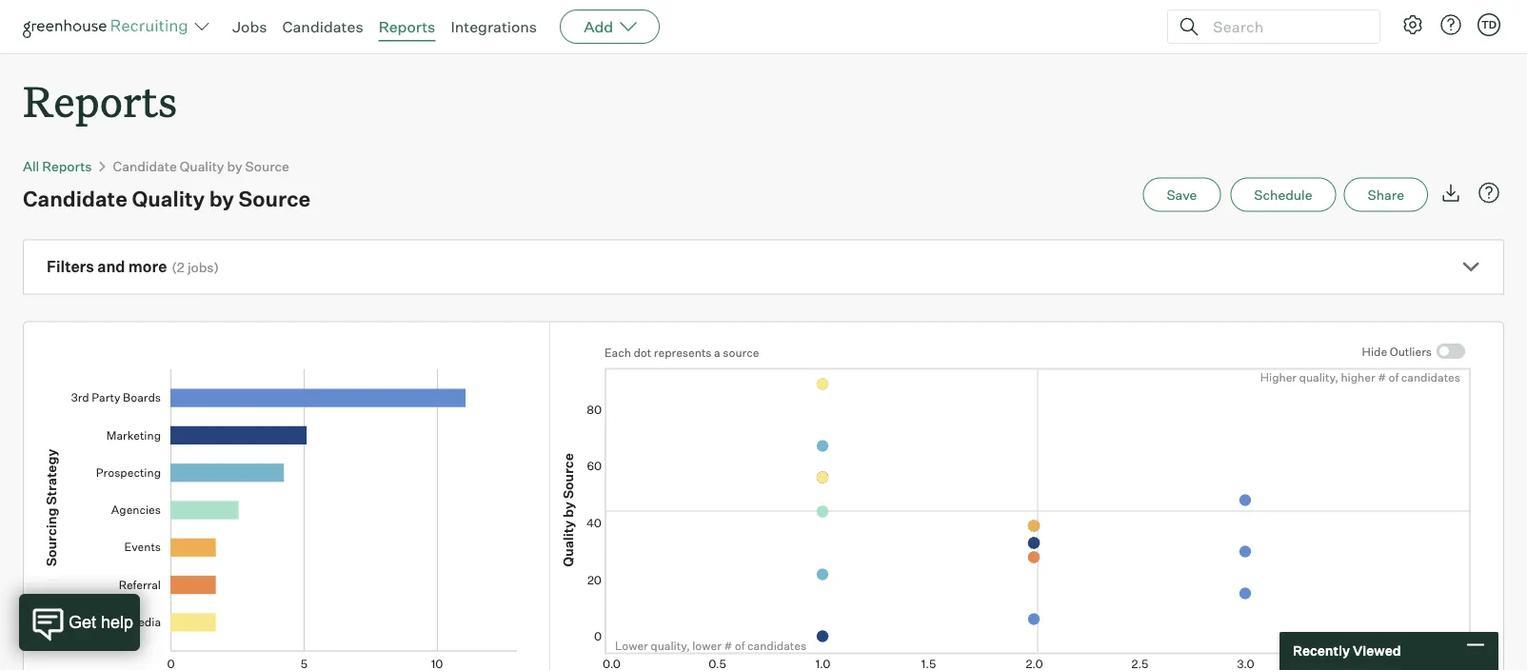 Task type: vqa. For each thing, say whether or not it's contained in the screenshot.
the yet.
no



Task type: locate. For each thing, give the bounding box(es) containing it.
candidate
[[113, 158, 177, 174], [23, 185, 127, 212]]

represents
[[654, 345, 712, 360]]

all reports link
[[23, 158, 92, 174]]

jobs link
[[232, 17, 267, 36]]

candidate quality by source
[[113, 158, 289, 174], [23, 185, 311, 212]]

td button
[[1474, 10, 1505, 40]]

each
[[605, 345, 631, 360]]

2 vertical spatial reports
[[42, 158, 92, 174]]

by
[[227, 158, 242, 174], [209, 185, 234, 212]]

reports link
[[379, 17, 436, 36]]

recently
[[1293, 643, 1351, 660]]

quality
[[180, 158, 224, 174], [132, 185, 205, 212]]

jobs
[[232, 17, 267, 36]]

integrations
[[451, 17, 537, 36]]

all reports
[[23, 158, 92, 174]]

0 vertical spatial reports
[[379, 17, 436, 36]]

candidates
[[282, 17, 363, 36]]

reports right all
[[42, 158, 92, 174]]

all
[[23, 158, 39, 174]]

1 vertical spatial candidate
[[23, 185, 127, 212]]

reports down greenhouse recruiting image on the top of the page
[[23, 72, 177, 129]]

integrations link
[[451, 17, 537, 36]]

schedule button
[[1231, 178, 1337, 212]]

0 vertical spatial candidate
[[113, 158, 177, 174]]

1 vertical spatial quality
[[132, 185, 205, 212]]

reports right 'candidates' link
[[379, 17, 436, 36]]

td button
[[1478, 13, 1501, 36]]

outliers
[[1390, 344, 1432, 359]]

1 vertical spatial by
[[209, 185, 234, 212]]

Search text field
[[1209, 13, 1363, 40]]

source
[[245, 158, 289, 174], [239, 185, 311, 212]]

0 vertical spatial quality
[[180, 158, 224, 174]]

candidate right all reports link
[[113, 158, 177, 174]]

add
[[584, 17, 614, 36]]

reports
[[379, 17, 436, 36], [23, 72, 177, 129], [42, 158, 92, 174]]

candidate down all reports link
[[23, 185, 127, 212]]

more
[[128, 257, 167, 276]]

save button
[[1143, 178, 1221, 212]]

share button
[[1344, 178, 1429, 212]]

(
[[172, 259, 177, 276]]

viewed
[[1353, 643, 1402, 660]]



Task type: describe. For each thing, give the bounding box(es) containing it.
faq image
[[1478, 182, 1501, 204]]

save and schedule this report to revisit it! element
[[1143, 178, 1231, 212]]

add button
[[560, 10, 660, 44]]

a
[[714, 345, 721, 360]]

hide outliers
[[1363, 344, 1432, 359]]

1 vertical spatial source
[[239, 185, 311, 212]]

hide
[[1363, 344, 1388, 359]]

recently viewed
[[1293, 643, 1402, 660]]

)
[[214, 259, 219, 276]]

filters
[[47, 257, 94, 276]]

configure image
[[1402, 13, 1425, 36]]

candidates link
[[282, 17, 363, 36]]

candidate quality by source link
[[113, 158, 289, 174]]

2
[[177, 259, 185, 276]]

greenhouse recruiting image
[[23, 15, 194, 38]]

filters and more ( 2 jobs )
[[47, 257, 219, 276]]

schedule
[[1255, 186, 1313, 203]]

1 vertical spatial reports
[[23, 72, 177, 129]]

1 vertical spatial candidate quality by source
[[23, 185, 311, 212]]

0 vertical spatial by
[[227, 158, 242, 174]]

dot
[[634, 345, 652, 360]]

download image
[[1440, 182, 1463, 204]]

each dot represents a source
[[605, 345, 759, 360]]

jobs
[[188, 259, 214, 276]]

0 vertical spatial source
[[245, 158, 289, 174]]

and
[[97, 257, 125, 276]]

0 vertical spatial candidate quality by source
[[113, 158, 289, 174]]

td
[[1482, 18, 1497, 31]]

save
[[1167, 186, 1197, 203]]

share
[[1368, 186, 1405, 203]]

source
[[723, 345, 759, 360]]



